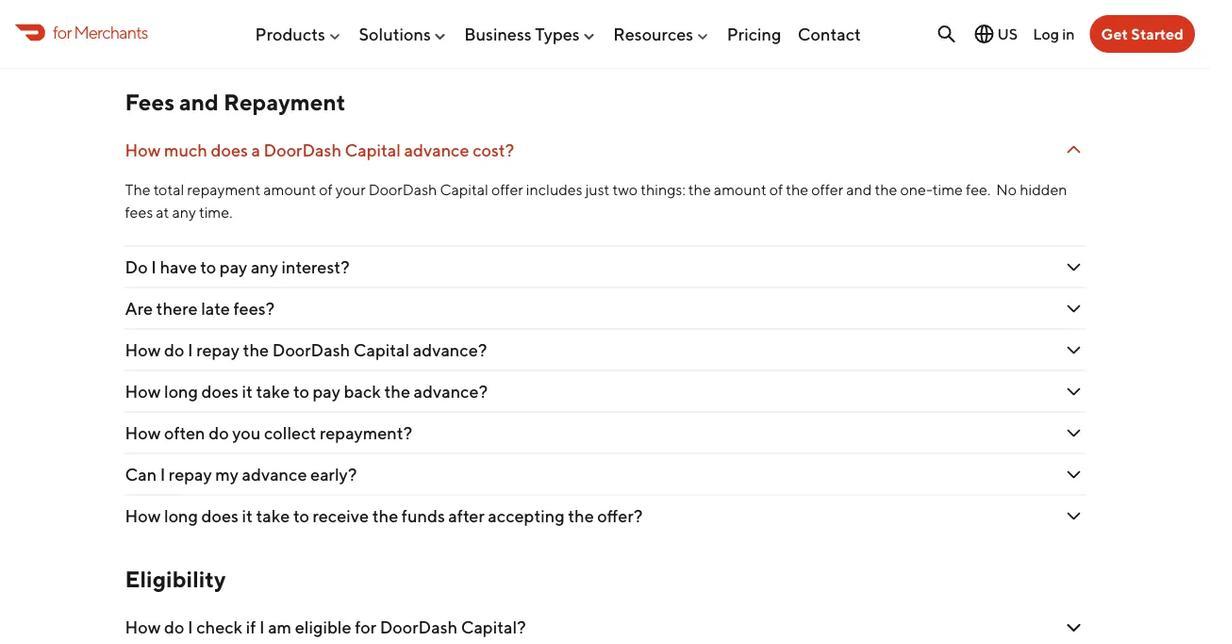 Task type: vqa. For each thing, say whether or not it's contained in the screenshot.
repay
yes



Task type: locate. For each thing, give the bounding box(es) containing it.
0 vertical spatial advance
[[405, 140, 470, 161]]

do left you
[[209, 423, 229, 444]]

6 chevron down image from the top
[[1063, 506, 1086, 528]]

are there late fees?
[[125, 299, 278, 319]]

does left a
[[211, 140, 248, 161]]

1 vertical spatial pay
[[313, 382, 341, 402]]

to left receive
[[293, 506, 309, 527]]

do left check in the left bottom of the page
[[164, 618, 184, 639]]

us
[[998, 25, 1019, 43]]

the
[[689, 181, 711, 199], [786, 181, 809, 199], [875, 181, 898, 199], [243, 340, 269, 361], [385, 382, 411, 402], [372, 506, 398, 527], [568, 506, 594, 527]]

advance down how often do you collect repayment?
[[242, 465, 307, 485]]

2 long from the top
[[164, 506, 198, 527]]

long for how long does it take to receive the funds after accepting the offer?
[[164, 506, 198, 527]]

interest?
[[282, 257, 350, 278]]

1 vertical spatial take
[[256, 506, 290, 527]]

1 vertical spatial do
[[209, 423, 229, 444]]

i right if
[[260, 618, 265, 639]]

does
[[211, 140, 248, 161], [202, 382, 239, 402], [202, 506, 239, 527]]

2 chevron down image from the top
[[1063, 256, 1086, 279]]

0 vertical spatial do
[[164, 340, 184, 361]]

funds
[[402, 506, 445, 527]]

2 it from the top
[[242, 506, 253, 527]]

accepting
[[488, 506, 565, 527]]

fees
[[125, 204, 153, 221]]

globe line image
[[973, 23, 996, 45]]

it up you
[[242, 382, 253, 402]]

1 horizontal spatial any
[[251, 257, 278, 278]]

solutions
[[359, 24, 431, 44]]

1 vertical spatial advance?
[[414, 382, 488, 402]]

chevron down image for i
[[1063, 617, 1086, 640]]

1 chevron down image from the top
[[1063, 27, 1086, 50]]

1 vertical spatial and
[[847, 181, 872, 199]]

things:
[[641, 181, 686, 199]]

i left check in the left bottom of the page
[[188, 618, 193, 639]]

doordash left capital?
[[380, 618, 458, 639]]

0 horizontal spatial offer
[[492, 181, 524, 199]]

your
[[336, 181, 366, 199]]

0 horizontal spatial advance
[[242, 465, 307, 485]]

long up the eligibility
[[164, 506, 198, 527]]

0 vertical spatial pay
[[220, 257, 248, 278]]

0 horizontal spatial amount
[[264, 181, 316, 199]]

for
[[53, 22, 71, 42], [355, 618, 377, 639]]

pricing
[[727, 24, 782, 44]]

take for receive
[[256, 506, 290, 527]]

4 how from the top
[[125, 423, 161, 444]]

of
[[319, 181, 333, 199], [770, 181, 784, 199]]

it down can i repay my advance early?
[[242, 506, 253, 527]]

repay
[[196, 340, 240, 361], [169, 465, 212, 485]]

repay left my
[[169, 465, 212, 485]]

for left merchants
[[53, 22, 71, 42]]

types
[[535, 24, 580, 44]]

any right at
[[172, 204, 196, 221]]

doordash right your on the left
[[369, 181, 437, 199]]

does up you
[[202, 382, 239, 402]]

it for receive
[[242, 506, 253, 527]]

do
[[164, 340, 184, 361], [209, 423, 229, 444], [164, 618, 184, 639]]

in
[[1063, 25, 1075, 43]]

what is parafin?
[[125, 28, 251, 49]]

advance left "cost?"
[[405, 140, 470, 161]]

1 vertical spatial long
[[164, 506, 198, 527]]

contact link
[[798, 16, 862, 52]]

time
[[933, 181, 964, 199]]

0 horizontal spatial and
[[179, 89, 219, 116]]

2 vertical spatial do
[[164, 618, 184, 639]]

4 chevron down image from the top
[[1063, 617, 1086, 640]]

3 chevron down image from the top
[[1063, 422, 1086, 445]]

0 horizontal spatial any
[[172, 204, 196, 221]]

2 take from the top
[[256, 506, 290, 527]]

take for pay
[[256, 382, 290, 402]]

take down can i repay my advance early?
[[256, 506, 290, 527]]

1 offer from the left
[[492, 181, 524, 199]]

1 vertical spatial it
[[242, 506, 253, 527]]

1 vertical spatial capital
[[440, 181, 489, 199]]

resources
[[614, 24, 694, 44]]

i right can
[[160, 465, 165, 485]]

0 vertical spatial take
[[256, 382, 290, 402]]

it
[[242, 382, 253, 402], [242, 506, 253, 527]]

3 how from the top
[[125, 382, 161, 402]]

0 vertical spatial for
[[53, 22, 71, 42]]

1 how from the top
[[125, 140, 161, 161]]

to right 'have'
[[200, 257, 216, 278]]

chevron down image for back
[[1063, 381, 1086, 404]]

0 vertical spatial long
[[164, 382, 198, 402]]

5 chevron down image from the top
[[1063, 464, 1086, 487]]

1 it from the top
[[242, 382, 253, 402]]

0 vertical spatial it
[[242, 382, 253, 402]]

merchants
[[74, 22, 148, 42]]

i
[[151, 257, 156, 278], [188, 340, 193, 361], [160, 465, 165, 485], [188, 618, 193, 639], [260, 618, 265, 639]]

1 horizontal spatial amount
[[714, 181, 767, 199]]

offer left one-
[[812, 181, 844, 199]]

take
[[256, 382, 290, 402], [256, 506, 290, 527]]

any up fees? on the left of page
[[251, 257, 278, 278]]

it for pay
[[242, 382, 253, 402]]

and
[[179, 89, 219, 116], [847, 181, 872, 199]]

1 horizontal spatial offer
[[812, 181, 844, 199]]

amount down how much does a doordash capital advance cost? in the left top of the page
[[264, 181, 316, 199]]

late
[[201, 299, 230, 319]]

0 horizontal spatial pay
[[220, 257, 248, 278]]

long up often
[[164, 382, 198, 402]]

1 of from the left
[[319, 181, 333, 199]]

advance
[[405, 140, 470, 161], [242, 465, 307, 485]]

6 how from the top
[[125, 618, 161, 639]]

1 chevron down image from the top
[[1063, 139, 1086, 162]]

offer
[[492, 181, 524, 199], [812, 181, 844, 199]]

time.
[[199, 204, 233, 221]]

long
[[164, 382, 198, 402], [164, 506, 198, 527]]

3 chevron down image from the top
[[1063, 339, 1086, 362]]

2 vertical spatial capital
[[354, 340, 410, 361]]

1 horizontal spatial pay
[[313, 382, 341, 402]]

chevron down image
[[1063, 27, 1086, 50], [1063, 256, 1086, 279], [1063, 422, 1086, 445], [1063, 617, 1086, 640]]

how
[[125, 140, 161, 161], [125, 340, 161, 361], [125, 382, 161, 402], [125, 423, 161, 444], [125, 506, 161, 527], [125, 618, 161, 639]]

how often do you collect repayment?
[[125, 423, 416, 444]]

5 how from the top
[[125, 506, 161, 527]]

pay left back
[[313, 382, 341, 402]]

2 offer from the left
[[812, 181, 844, 199]]

capital inside the total repayment amount of your doordash capital offer includes just two things: the amount of the offer and the one-time fee.  no hidden fees at any time.
[[440, 181, 489, 199]]

capital?
[[461, 618, 526, 639]]

0 vertical spatial repay
[[196, 340, 240, 361]]

capital up your on the left
[[345, 140, 401, 161]]

how much does a doordash capital advance cost?
[[125, 140, 515, 161]]

amount
[[264, 181, 316, 199], [714, 181, 767, 199]]

0 vertical spatial does
[[211, 140, 248, 161]]

get started
[[1102, 25, 1184, 43]]

log
[[1034, 25, 1060, 43]]

1 horizontal spatial of
[[770, 181, 784, 199]]

to
[[200, 257, 216, 278], [293, 382, 309, 402], [293, 506, 309, 527]]

repayment?
[[320, 423, 413, 444]]

to for receive
[[293, 506, 309, 527]]

capital down "cost?"
[[440, 181, 489, 199]]

and right "fees"
[[179, 89, 219, 116]]

fees?
[[234, 299, 275, 319]]

2 how from the top
[[125, 340, 161, 361]]

1 horizontal spatial for
[[355, 618, 377, 639]]

for right eligible at the bottom left of page
[[355, 618, 377, 639]]

does down my
[[202, 506, 239, 527]]

to down the how do i repay the doordash capital advance?
[[293, 382, 309, 402]]

2 amount from the left
[[714, 181, 767, 199]]

1 horizontal spatial advance
[[405, 140, 470, 161]]

take up how often do you collect repayment?
[[256, 382, 290, 402]]

i down the are there late fees?
[[188, 340, 193, 361]]

chevron down image for repayment?
[[1063, 422, 1086, 445]]

chevron down image for advance?
[[1063, 339, 1086, 362]]

often
[[164, 423, 205, 444]]

early?
[[311, 465, 357, 485]]

cost?
[[473, 140, 515, 161]]

1 vertical spatial to
[[293, 382, 309, 402]]

1 long from the top
[[164, 382, 198, 402]]

the total repayment amount of your doordash capital offer includes just two things: the amount of the offer and the one-time fee.  no hidden fees at any time.
[[125, 181, 1068, 221]]

advance?
[[413, 340, 487, 361], [414, 382, 488, 402]]

doordash
[[264, 140, 342, 161], [369, 181, 437, 199], [273, 340, 350, 361], [380, 618, 458, 639]]

total
[[154, 181, 184, 199]]

1 vertical spatial does
[[202, 382, 239, 402]]

do for check
[[164, 618, 184, 639]]

amount right things:
[[714, 181, 767, 199]]

0 horizontal spatial for
[[53, 22, 71, 42]]

capital up back
[[354, 340, 410, 361]]

do down there
[[164, 340, 184, 361]]

4 chevron down image from the top
[[1063, 381, 1086, 404]]

solutions link
[[359, 16, 448, 52]]

how for how long does it take to pay back the advance?
[[125, 382, 161, 402]]

1 amount from the left
[[264, 181, 316, 199]]

1 horizontal spatial and
[[847, 181, 872, 199]]

2 vertical spatial does
[[202, 506, 239, 527]]

1 vertical spatial for
[[355, 618, 377, 639]]

parafin?
[[187, 28, 251, 49]]

chevron down image for any
[[1063, 256, 1086, 279]]

0 horizontal spatial of
[[319, 181, 333, 199]]

1 take from the top
[[256, 382, 290, 402]]

pay up late
[[220, 257, 248, 278]]

repay down late
[[196, 340, 240, 361]]

and left one-
[[847, 181, 872, 199]]

chevron down image
[[1063, 139, 1086, 162], [1063, 298, 1086, 321], [1063, 339, 1086, 362], [1063, 381, 1086, 404], [1063, 464, 1086, 487], [1063, 506, 1086, 528]]

doordash right a
[[264, 140, 342, 161]]

2 vertical spatial to
[[293, 506, 309, 527]]

back
[[344, 382, 381, 402]]

0 vertical spatial any
[[172, 204, 196, 221]]

1 vertical spatial any
[[251, 257, 278, 278]]

fee.
[[966, 181, 991, 199]]

offer down "cost?"
[[492, 181, 524, 199]]

business types
[[465, 24, 580, 44]]



Task type: describe. For each thing, give the bounding box(es) containing it.
collect
[[264, 423, 317, 444]]

do i have to pay any interest?
[[125, 257, 350, 278]]

does for how much does a doordash capital advance cost?
[[211, 140, 248, 161]]

are
[[125, 299, 153, 319]]

the
[[125, 181, 151, 199]]

resources link
[[614, 16, 711, 52]]

doordash up 'how long does it take to pay back the advance?' at the bottom left of the page
[[273, 340, 350, 361]]

for merchants link
[[15, 20, 148, 45]]

at
[[156, 204, 169, 221]]

offer?
[[598, 506, 643, 527]]

do for repay
[[164, 340, 184, 361]]

just
[[586, 181, 610, 199]]

fees and repayment
[[125, 89, 346, 116]]

started
[[1132, 25, 1184, 43]]

for merchants
[[53, 22, 148, 42]]

do
[[125, 257, 148, 278]]

how for how do i check if i am eligible for doordash capital?
[[125, 618, 161, 639]]

how long does it take to receive the funds after accepting the offer?
[[125, 506, 643, 527]]

2 chevron down image from the top
[[1063, 298, 1086, 321]]

products link
[[255, 16, 343, 52]]

after
[[449, 506, 485, 527]]

log in
[[1034, 25, 1075, 43]]

can
[[125, 465, 157, 485]]

i right do
[[151, 257, 156, 278]]

business
[[465, 24, 532, 44]]

and inside the total repayment amount of your doordash capital offer includes just two things: the amount of the offer and the one-time fee.  no hidden fees at any time.
[[847, 181, 872, 199]]

eligibility
[[125, 567, 226, 594]]

how for how long does it take to receive the funds after accepting the offer?
[[125, 506, 161, 527]]

a
[[252, 140, 260, 161]]

2 of from the left
[[770, 181, 784, 199]]

0 vertical spatial and
[[179, 89, 219, 116]]

two
[[613, 181, 638, 199]]

for inside 'link'
[[53, 22, 71, 42]]

1 vertical spatial advance
[[242, 465, 307, 485]]

one-
[[901, 181, 933, 199]]

1 vertical spatial repay
[[169, 465, 212, 485]]

my
[[215, 465, 239, 485]]

how for how much does a doordash capital advance cost?
[[125, 140, 161, 161]]

there
[[156, 299, 198, 319]]

get
[[1102, 25, 1129, 43]]

you
[[232, 423, 261, 444]]

long for how long does it take to pay back the advance?
[[164, 382, 198, 402]]

eligible
[[295, 618, 352, 639]]

how for how do i repay the doordash capital advance?
[[125, 340, 161, 361]]

check
[[196, 618, 243, 639]]

how do i repay the doordash capital advance?
[[125, 340, 487, 361]]

does for how long does it take to receive the funds after accepting the offer?
[[202, 506, 239, 527]]

0 vertical spatial capital
[[345, 140, 401, 161]]

what
[[125, 28, 169, 49]]

includes
[[527, 181, 583, 199]]

0 vertical spatial advance?
[[413, 340, 487, 361]]

fees
[[125, 89, 175, 116]]

hidden
[[1020, 181, 1068, 199]]

chevron down image for cost?
[[1063, 139, 1086, 162]]

log in link
[[1034, 25, 1075, 43]]

to for pay
[[293, 382, 309, 402]]

get started button
[[1091, 15, 1196, 53]]

any inside the total repayment amount of your doordash capital offer includes just two things: the amount of the offer and the one-time fee.  no hidden fees at any time.
[[172, 204, 196, 221]]

does for how long does it take to pay back the advance?
[[202, 382, 239, 402]]

products
[[255, 24, 326, 44]]

pricing link
[[727, 16, 782, 52]]

contact
[[798, 24, 862, 44]]

if
[[246, 618, 256, 639]]

can i repay my advance early?
[[125, 465, 357, 485]]

receive
[[313, 506, 369, 527]]

chevron down image for the
[[1063, 506, 1086, 528]]

how long does it take to pay back the advance?
[[125, 382, 488, 402]]

have
[[160, 257, 197, 278]]

how for how often do you collect repayment?
[[125, 423, 161, 444]]

how do i check if i am eligible for doordash capital?
[[125, 618, 526, 639]]

is
[[172, 28, 184, 49]]

0 vertical spatial to
[[200, 257, 216, 278]]

repayment
[[224, 89, 346, 116]]

repayment
[[187, 181, 261, 199]]

am
[[268, 618, 292, 639]]

doordash inside the total repayment amount of your doordash capital offer includes just two things: the amount of the offer and the one-time fee.  no hidden fees at any time.
[[369, 181, 437, 199]]

business types link
[[465, 16, 597, 52]]

much
[[164, 140, 208, 161]]



